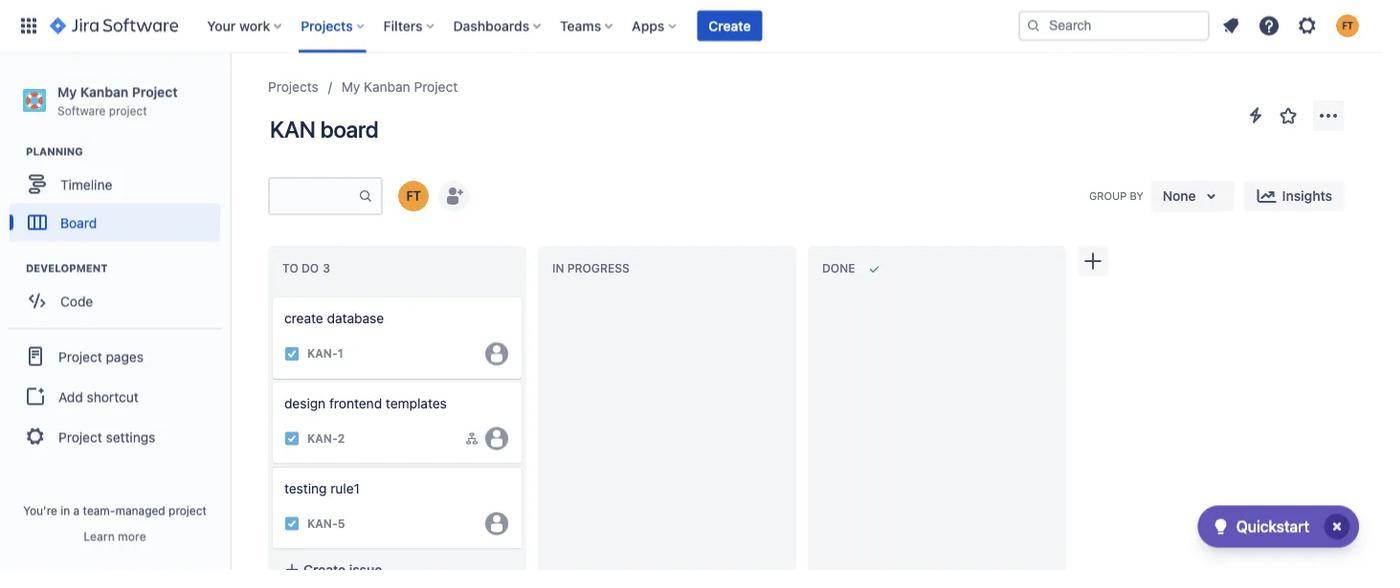 Task type: vqa. For each thing, say whether or not it's contained in the screenshot.
Assign to me
no



Task type: describe. For each thing, give the bounding box(es) containing it.
kan- for testing
[[307, 518, 338, 532]]

board link
[[10, 204, 220, 242]]

database
[[327, 312, 384, 328]]

notifications image
[[1220, 15, 1243, 38]]

by
[[1130, 191, 1144, 203]]

create issue button
[[813, 299, 1062, 333]]

create button
[[698, 11, 763, 42]]

your work button
[[201, 11, 289, 42]]

frontend
[[329, 397, 382, 413]]

projects button
[[295, 11, 372, 42]]

kan-5 link
[[307, 517, 345, 533]]

settings image
[[1297, 15, 1320, 38]]

templates
[[386, 397, 447, 413]]

shortcut
[[87, 390, 139, 405]]

kan
[[270, 117, 316, 144]]

create for create
[[709, 18, 751, 34]]

planning
[[26, 146, 83, 159]]

create
[[284, 312, 323, 328]]

board
[[320, 117, 379, 144]]

create column image
[[1082, 251, 1105, 274]]

pages
[[106, 349, 144, 365]]

dashboards
[[454, 18, 530, 34]]

appswitcher icon image
[[17, 15, 40, 38]]

project settings link
[[8, 417, 222, 459]]

software
[[57, 104, 106, 118]]

development image
[[3, 258, 26, 281]]

rule1
[[331, 482, 360, 498]]

create database
[[284, 312, 384, 328]]

5
[[338, 518, 345, 532]]

code link
[[10, 283, 220, 321]]

design frontend templates
[[284, 397, 447, 413]]

2 unassigned image from the top
[[486, 514, 509, 537]]

Search this board text field
[[270, 180, 358, 215]]

projects link
[[268, 77, 319, 100]]

1 unassigned image from the top
[[486, 429, 509, 452]]

code
[[60, 294, 93, 310]]

create for create issue
[[844, 308, 886, 324]]

my kanban project link
[[342, 77, 458, 100]]

projects for projects dropdown button on the top
[[301, 18, 353, 34]]

development group
[[10, 262, 229, 327]]

kan board
[[270, 117, 379, 144]]

apps
[[632, 18, 665, 34]]

project inside my kanban project software project
[[132, 84, 178, 100]]

a
[[73, 505, 80, 518]]

you're in a team-managed project
[[23, 505, 207, 518]]

my kanban project software project
[[57, 84, 178, 118]]

project settings
[[58, 430, 155, 446]]

unassigned image
[[486, 344, 509, 367]]

1 horizontal spatial project
[[169, 505, 207, 518]]

kan-2 link
[[307, 432, 345, 448]]

work
[[239, 18, 270, 34]]

kan-1
[[307, 348, 343, 362]]

in
[[553, 263, 565, 276]]

group
[[1090, 191, 1127, 203]]

Search field
[[1019, 11, 1211, 42]]

projects for 'projects' link
[[268, 80, 319, 96]]

learn
[[84, 531, 115, 544]]

in
[[61, 505, 70, 518]]

your profile and settings image
[[1337, 15, 1360, 38]]

do
[[302, 263, 319, 276]]

issue
[[890, 308, 922, 324]]

kan-5
[[307, 518, 345, 532]]

star kan board image
[[1278, 105, 1301, 128]]

design
[[284, 397, 326, 413]]

managed
[[115, 505, 165, 518]]

1
[[338, 348, 343, 362]]

kan- for design
[[307, 433, 338, 447]]

primary element
[[11, 0, 1019, 53]]



Task type: locate. For each thing, give the bounding box(es) containing it.
to do element
[[283, 263, 334, 277]]

kanban for my kanban project software project
[[80, 84, 129, 100]]

task image for design frontend templates
[[284, 432, 300, 448]]

you're
[[23, 505, 57, 518]]

project right software
[[109, 104, 147, 118]]

progress
[[568, 263, 630, 276]]

0 vertical spatial kan-
[[307, 348, 338, 362]]

to
[[283, 263, 299, 276]]

add shortcut
[[58, 390, 139, 405]]

1 task image from the top
[[284, 347, 300, 363]]

project down 'add'
[[58, 430, 102, 446]]

dismiss quickstart image
[[1323, 512, 1353, 543]]

0 horizontal spatial kanban
[[80, 84, 129, 100]]

filters button
[[378, 11, 442, 42]]

teams
[[560, 18, 602, 34]]

kan-
[[307, 348, 338, 362], [307, 433, 338, 447], [307, 518, 338, 532]]

my
[[342, 80, 360, 96], [57, 84, 77, 100]]

my inside my kanban project software project
[[57, 84, 77, 100]]

project inside my kanban project software project
[[109, 104, 147, 118]]

none button
[[1152, 182, 1235, 213]]

my for my kanban project
[[342, 80, 360, 96]]

0 vertical spatial create
[[709, 18, 751, 34]]

kan-2
[[307, 433, 345, 447]]

testing
[[284, 482, 327, 498]]

2 kan- from the top
[[307, 433, 338, 447]]

group containing project pages
[[8, 329, 222, 465]]

projects up 'projects' link
[[301, 18, 353, 34]]

quickstart button
[[1199, 507, 1360, 549]]

kanban for my kanban project
[[364, 80, 411, 96]]

1 horizontal spatial create
[[844, 308, 886, 324]]

create right 'apps' dropdown button
[[709, 18, 751, 34]]

create left issue
[[844, 308, 886, 324]]

1 vertical spatial projects
[[268, 80, 319, 96]]

unassigned image
[[486, 429, 509, 452], [486, 514, 509, 537]]

more image
[[1318, 105, 1341, 128]]

learn more
[[84, 531, 146, 544]]

dashboards button
[[448, 11, 549, 42]]

project down filters popup button
[[414, 80, 458, 96]]

filters
[[384, 18, 423, 34]]

teams button
[[555, 11, 621, 42]]

task image left kan-1 link
[[284, 347, 300, 363]]

board
[[60, 215, 97, 231]]

automations menu button icon image
[[1245, 105, 1268, 128]]

search image
[[1027, 19, 1042, 34]]

jira software image
[[50, 15, 178, 38], [50, 15, 178, 38]]

3 kan- from the top
[[307, 518, 338, 532]]

apps button
[[627, 11, 684, 42]]

1 vertical spatial create
[[844, 308, 886, 324]]

testing rule1
[[284, 482, 360, 498]]

my up the board
[[342, 80, 360, 96]]

my up software
[[57, 84, 77, 100]]

timeline
[[60, 177, 112, 193]]

in progress
[[553, 263, 630, 276]]

create issue
[[844, 308, 922, 324]]

planning group
[[10, 145, 229, 248]]

insights button
[[1245, 182, 1345, 213]]

your
[[207, 18, 236, 34]]

1 vertical spatial project
[[169, 505, 207, 518]]

project up 'add'
[[58, 349, 102, 365]]

help image
[[1258, 15, 1281, 38]]

to do
[[283, 263, 319, 276]]

0 vertical spatial projects
[[301, 18, 353, 34]]

learn more button
[[84, 530, 146, 545]]

1 vertical spatial kan-
[[307, 433, 338, 447]]

group
[[8, 329, 222, 465]]

sidebar navigation image
[[209, 77, 251, 115]]

1 vertical spatial task image
[[284, 432, 300, 448]]

task image
[[284, 347, 300, 363], [284, 432, 300, 448]]

banner
[[0, 0, 1383, 54]]

your work
[[207, 18, 270, 34]]

kanban inside my kanban project software project
[[80, 84, 129, 100]]

1 kan- from the top
[[307, 348, 338, 362]]

0 horizontal spatial create
[[709, 18, 751, 34]]

0 vertical spatial unassigned image
[[486, 429, 509, 452]]

2 task image from the top
[[284, 432, 300, 448]]

create inside button
[[844, 308, 886, 324]]

project right managed
[[169, 505, 207, 518]]

kan- right task image
[[307, 518, 338, 532]]

0 vertical spatial task image
[[284, 347, 300, 363]]

1 vertical spatial unassigned image
[[486, 514, 509, 537]]

create
[[709, 18, 751, 34], [844, 308, 886, 324]]

projects inside dropdown button
[[301, 18, 353, 34]]

project pages
[[58, 349, 144, 365]]

kanban
[[364, 80, 411, 96], [80, 84, 129, 100]]

add
[[58, 390, 83, 405]]

settings
[[106, 430, 155, 446]]

development
[[26, 263, 108, 276]]

planning image
[[3, 141, 26, 164]]

kan- down 'design'
[[307, 433, 338, 447]]

2
[[338, 433, 345, 447]]

0 vertical spatial project
[[109, 104, 147, 118]]

my inside my kanban project link
[[342, 80, 360, 96]]

insights
[[1283, 189, 1333, 205]]

funky town image
[[398, 182, 429, 213]]

check image
[[1210, 516, 1233, 539]]

my kanban project
[[342, 80, 458, 96]]

done
[[823, 263, 856, 276]]

task image for create database
[[284, 347, 300, 363]]

1 horizontal spatial kanban
[[364, 80, 411, 96]]

add shortcut button
[[8, 378, 222, 417]]

create inside 'button'
[[709, 18, 751, 34]]

kanban up the board
[[364, 80, 411, 96]]

projects
[[301, 18, 353, 34], [268, 80, 319, 96]]

0 horizontal spatial my
[[57, 84, 77, 100]]

task image left kan-2 "link" in the left bottom of the page
[[284, 432, 300, 448]]

add people image
[[442, 186, 465, 209]]

kanban up software
[[80, 84, 129, 100]]

quickstart
[[1237, 519, 1310, 537]]

timeline link
[[10, 166, 220, 204]]

2 vertical spatial kan-
[[307, 518, 338, 532]]

1 horizontal spatial my
[[342, 80, 360, 96]]

kan- for create
[[307, 348, 338, 362]]

task image
[[284, 518, 300, 533]]

project
[[414, 80, 458, 96], [132, 84, 178, 100], [58, 349, 102, 365], [58, 430, 102, 446]]

insights image
[[1256, 186, 1279, 209]]

projects up the 'kan' on the top of the page
[[268, 80, 319, 96]]

kan- down create database
[[307, 348, 338, 362]]

group by
[[1090, 191, 1144, 203]]

team-
[[83, 505, 115, 518]]

kan-1 link
[[307, 347, 343, 363]]

more
[[118, 531, 146, 544]]

none
[[1163, 189, 1197, 205]]

create issue image
[[261, 285, 284, 308]]

banner containing your work
[[0, 0, 1383, 54]]

0 horizontal spatial project
[[109, 104, 147, 118]]

project pages link
[[8, 336, 222, 378]]

project left sidebar navigation image
[[132, 84, 178, 100]]

project
[[109, 104, 147, 118], [169, 505, 207, 518]]

my for my kanban project software project
[[57, 84, 77, 100]]

0 of 1 child issues complete image
[[464, 432, 480, 448], [464, 432, 480, 448]]



